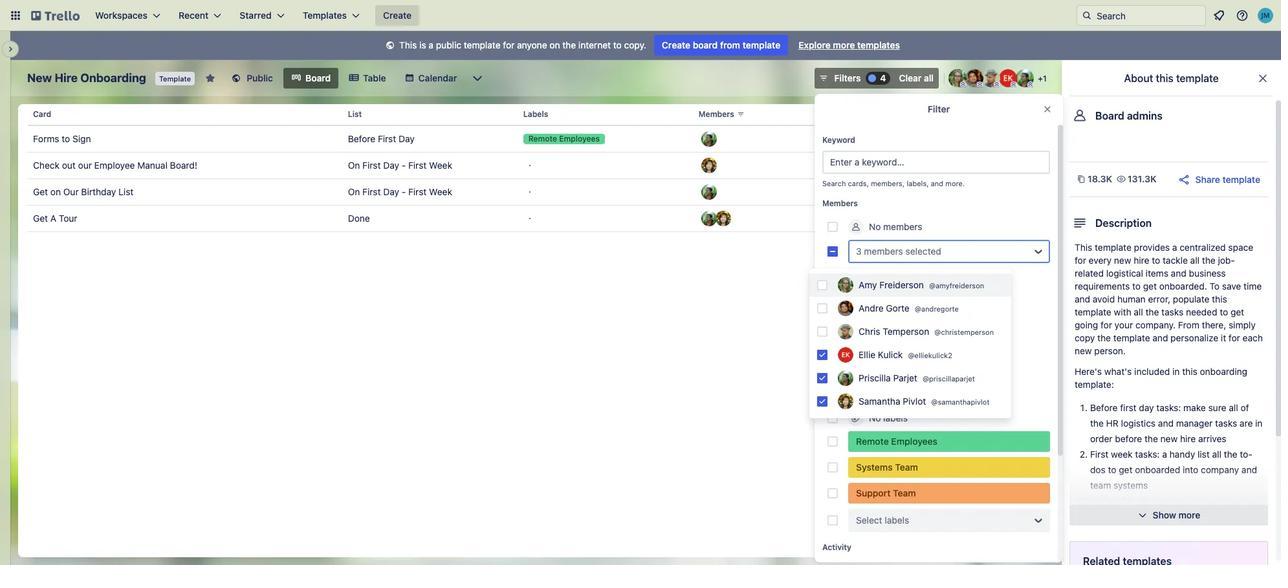 Task type: describe. For each thing, give the bounding box(es) containing it.
search cards, members, labels, and more.
[[823, 179, 965, 188]]

to inside before first day tasks: make sure all of the hr logistics and manager tasks are in order before the new hire arrives first week tasks: a handy list all the to- dos to get onboarded into company and team systems who's who list: help the newbie orient themselves and learn all about the key people they'll encounter at work
[[1108, 465, 1117, 476]]

no dates
[[869, 296, 907, 307]]

template
[[159, 74, 191, 83]]

business
[[1189, 268, 1226, 279]]

0 vertical spatial ellie kulick (elliekulick2) image
[[999, 69, 1017, 87]]

show more options button
[[848, 372, 944, 385]]

create board from template link
[[654, 35, 788, 56]]

on for get on our birthday list
[[348, 186, 360, 197]]

get for get a tour
[[33, 213, 48, 224]]

members for 3
[[864, 246, 903, 257]]

logistical
[[1106, 268, 1144, 279]]

open information menu image
[[1236, 9, 1249, 22]]

search
[[823, 179, 846, 188]]

people
[[1090, 527, 1119, 538]]

check out our employee manual board! link
[[33, 153, 338, 179]]

this member is an admin of this workspace. image for topmost chris temperson (christemperson) "image"
[[994, 82, 1000, 87]]

andre gorte @andregorte
[[859, 303, 959, 314]]

labels for select labels
[[885, 515, 909, 526]]

week for get on our birthday list
[[429, 186, 452, 197]]

1 horizontal spatial amy freiderson (amyfreiderson) image
[[949, 69, 967, 87]]

andre gorte (andregorte) image
[[838, 301, 854, 316]]

tasks inside this template provides a centralized space for every new hire to tackle all the job- related logistical items and business requirements to get onboarded. to save time and avoid human error, populate this template with all the tasks needed to get going for your company. from there, simply copy the template and personalize it for each new person.
[[1162, 307, 1184, 318]]

the up the business
[[1202, 255, 1216, 266]]

the left to-
[[1224, 449, 1238, 460]]

remote employees for the rightmost the color: green, title: "remote employees" element
[[856, 436, 938, 447]]

tackle
[[1163, 255, 1188, 266]]

in inside before first day tasks: make sure all of the hr logistics and manager tasks are in order before the new hire arrives first week tasks: a handy list all the to- dos to get onboarded into company and team systems who's who list: help the newbie orient themselves and learn all about the key people they'll encounter at work
[[1256, 418, 1263, 429]]

color: orange, title: "support team" element
[[848, 483, 1050, 504]]

workspaces button
[[87, 5, 168, 26]]

tasks inside before first day tasks: make sure all of the hr logistics and manager tasks are in order before the new hire arrives first week tasks: a handy list all the to- dos to get onboarded into company and team systems who's who list: help the newbie orient themselves and learn all about the key people they'll encounter at work
[[1215, 418, 1237, 429]]

all right list
[[1212, 449, 1222, 460]]

starred
[[240, 10, 272, 21]]

remote employees for the color: green, title: "remote employees" element inside the remote employees button
[[529, 134, 600, 144]]

template:
[[1075, 379, 1114, 390]]

at
[[1194, 527, 1202, 538]]

on inside table
[[50, 186, 61, 197]]

the up show more
[[1178, 496, 1191, 507]]

about
[[1194, 511, 1218, 522]]

to left the copy. on the top of the page
[[613, 39, 622, 50]]

0 vertical spatial chris temperson (christemperson) image
[[982, 69, 1001, 87]]

remote employees button
[[518, 126, 694, 152]]

this member is an admin of this workspace. image for the top the ellie kulick (elliekulick2) "image"
[[1011, 82, 1017, 87]]

get a tour
[[33, 213, 77, 224]]

this for this template provides a centralized space for every new hire to tackle all the job- related logistical items and business requirements to get onboarded. to save time and avoid human error, populate this template with all the tasks needed to get going for your company. from there, simply copy the template and personalize it for each new person.
[[1075, 242, 1093, 253]]

this for this is a public template for anyone on the internet to copy.
[[399, 39, 417, 50]]

1 vertical spatial new
[[1075, 346, 1092, 357]]

from
[[720, 39, 740, 50]]

create for create board from template
[[662, 39, 691, 50]]

your
[[1115, 320, 1133, 331]]

0 vertical spatial this
[[1156, 72, 1174, 84]]

week for check out our employee manual board!
[[429, 160, 452, 171]]

@amyfreiderson
[[929, 281, 984, 290]]

the up the company.
[[1146, 307, 1159, 318]]

date
[[840, 274, 857, 283]]

gorte
[[886, 303, 910, 314]]

employees inside button
[[559, 134, 600, 144]]

jeremy miller (jeremymiller198) image
[[1258, 8, 1274, 23]]

options
[[899, 373, 931, 384]]

anyone
[[517, 39, 547, 50]]

new hire onboarding
[[27, 71, 146, 85]]

are
[[1240, 418, 1253, 429]]

1 vertical spatial samantha pivlot (samanthapivlot) image
[[716, 211, 731, 227]]

0 vertical spatial day
[[399, 133, 415, 144]]

space
[[1229, 242, 1254, 253]]

it
[[1221, 333, 1226, 344]]

card button
[[28, 99, 343, 130]]

who
[[1119, 496, 1138, 507]]

templates
[[303, 10, 347, 21]]

more inside button
[[1179, 510, 1201, 521]]

Board name text field
[[21, 68, 153, 89]]

to-
[[1240, 449, 1253, 460]]

due for due date
[[823, 274, 838, 283]]

andre gorte (andregorte) image
[[966, 69, 984, 87]]

0 vertical spatial day
[[934, 348, 950, 359]]

this member is an admin of this workspace. image for andre gorte (andregorte) image
[[977, 82, 983, 87]]

check
[[33, 160, 60, 171]]

all left of at the bottom of the page
[[1229, 403, 1238, 414]]

before first day
[[348, 133, 415, 144]]

members,
[[871, 179, 905, 188]]

all down the centralized
[[1191, 255, 1200, 266]]

row containing check out our employee manual board!
[[28, 152, 1045, 179]]

row containing get a tour
[[28, 205, 1045, 232]]

for left anyone
[[503, 39, 515, 50]]

employee
[[94, 160, 135, 171]]

company.
[[1136, 320, 1176, 331]]

0 vertical spatial on
[[550, 39, 560, 50]]

all down human
[[1134, 307, 1143, 318]]

labels inside button
[[523, 109, 548, 119]]

priscilla
[[859, 372, 891, 383]]

priscilla parjet (priscillaparjet) image
[[1016, 69, 1034, 87]]

hire inside before first day tasks: make sure all of the hr logistics and manager tasks are in order before the new hire arrives first week tasks: a handy list all the to- dos to get onboarded into company and team systems who's who list: help the newbie orient themselves and learn all about the key people they'll encounter at work
[[1180, 434, 1196, 445]]

0 horizontal spatial in
[[888, 348, 896, 359]]

public button
[[223, 68, 281, 89]]

day for manual
[[383, 160, 399, 171]]

all right learn
[[1182, 511, 1191, 522]]

the left next
[[898, 348, 912, 359]]

to up there,
[[1220, 307, 1228, 318]]

templates
[[857, 39, 900, 50]]

1 horizontal spatial get
[[1143, 281, 1157, 292]]

more for templates
[[833, 39, 855, 50]]

samantha pivlot (samanthapivlot) image
[[838, 394, 854, 410]]

close popover image
[[1043, 104, 1053, 115]]

job-
[[1218, 255, 1235, 266]]

our
[[63, 186, 79, 197]]

description
[[1096, 217, 1152, 229]]

freiderson
[[880, 279, 924, 290]]

a
[[50, 213, 56, 224]]

and down the tackle
[[1171, 268, 1187, 279]]

on first day - first week for check out our employee manual board!
[[348, 160, 452, 171]]

template right from
[[743, 39, 781, 50]]

@andregorte
[[915, 304, 959, 313]]

included
[[1135, 366, 1170, 377]]

18.3k
[[1088, 173, 1113, 184]]

list
[[1198, 449, 1210, 460]]

for right it
[[1229, 333, 1241, 344]]

workspaces
[[95, 10, 148, 21]]

show more button
[[1070, 505, 1268, 526]]

into
[[1183, 465, 1199, 476]]

template up going
[[1075, 307, 1112, 318]]

for left your
[[1101, 320, 1112, 331]]

admins
[[1127, 110, 1163, 122]]

clear all
[[899, 72, 934, 83]]

color: yellow, title: "systems team" element
[[848, 458, 1050, 478]]

day inside before first day tasks: make sure all of the hr logistics and manager tasks are in order before the new hire arrives first week tasks: a handy list all the to- dos to get onboarded into company and team systems who's who list: help the newbie orient themselves and learn all about the key people they'll encounter at work
[[1139, 403, 1154, 414]]

row containing forms to sign
[[28, 126, 1045, 153]]

temperson
[[883, 326, 930, 337]]

a inside this template provides a centralized space for every new hire to tackle all the job- related logistical items and business requirements to get onboarded. to save time and avoid human error, populate this template with all the tasks needed to get going for your company. from there, simply copy the template and personalize it for each new person.
[[1173, 242, 1177, 253]]

needed
[[1186, 307, 1218, 318]]

star or unstar board image
[[205, 73, 216, 83]]

recent button
[[171, 5, 229, 26]]

members inside button
[[699, 109, 734, 119]]

our
[[78, 160, 92, 171]]

@elliekulick2
[[908, 351, 953, 360]]

and right the logistics
[[1158, 418, 1174, 429]]

parjet
[[893, 372, 918, 383]]

row containing get on our birthday list
[[28, 179, 1045, 206]]

1 horizontal spatial color: green, title: "remote employees" element
[[848, 432, 1050, 452]]

onboarded.
[[1160, 281, 1207, 292]]

row containing card
[[28, 99, 1045, 130]]

filter
[[928, 104, 950, 115]]

show for show more
[[1153, 510, 1176, 521]]

select
[[856, 515, 882, 526]]

forms
[[33, 133, 59, 144]]

no for no dates
[[869, 296, 881, 307]]

@christemperson
[[935, 328, 994, 336]]

board for board
[[305, 72, 331, 83]]

on first day - first week for get on our birthday list
[[348, 186, 452, 197]]

table
[[363, 72, 386, 83]]

populate
[[1173, 294, 1210, 305]]

share template
[[1196, 174, 1261, 185]]

more for options
[[874, 373, 896, 384]]

create board from template
[[662, 39, 781, 50]]

before first day tasks: make sure all of the hr logistics and manager tasks are in order before the new hire arrives first week tasks: a handy list all the to- dos to get onboarded into company and team systems who's who list: help the newbie orient themselves and learn all about the key people they'll encounter at work
[[1090, 403, 1263, 538]]

done
[[348, 213, 370, 224]]

first
[[1120, 403, 1137, 414]]

this template provides a centralized space for every new hire to tackle all the job- related logistical items and business requirements to get onboarded. to save time and avoid human error, populate this template with all the tasks needed to get going for your company. from there, simply copy the template and personalize it for each new person.
[[1075, 242, 1263, 357]]

remote for the rightmost the color: green, title: "remote employees" element
[[856, 436, 889, 447]]

error,
[[1148, 294, 1171, 305]]

internet
[[579, 39, 611, 50]]

create button
[[375, 5, 419, 26]]

public
[[247, 72, 273, 83]]

all inside button
[[924, 72, 934, 83]]



Task type: locate. For each thing, give the bounding box(es) containing it.
0 vertical spatial labels
[[523, 109, 548, 119]]

due for due in the next day
[[869, 348, 886, 359]]

more right explore
[[833, 39, 855, 50]]

1 on first day - first week from the top
[[348, 160, 452, 171]]

here's
[[1075, 366, 1102, 377]]

this member is an admin of this workspace. image right andre gorte (andregorte) image
[[994, 82, 1000, 87]]

this member is an admin of this workspace. image
[[977, 82, 983, 87], [1011, 82, 1017, 87], [1028, 82, 1034, 87]]

show more options
[[848, 373, 931, 384]]

labels button
[[518, 99, 694, 130]]

row
[[28, 99, 1045, 130], [28, 126, 1045, 153], [28, 152, 1045, 179], [28, 179, 1045, 206], [28, 205, 1045, 232]]

0 vertical spatial amy freiderson (amyfreiderson) image
[[949, 69, 967, 87]]

1 horizontal spatial new
[[1114, 255, 1132, 266]]

1 vertical spatial members
[[823, 199, 858, 208]]

labels for no labels
[[883, 413, 908, 424]]

0 vertical spatial team
[[895, 462, 918, 473]]

no up the 3 members selected
[[869, 221, 881, 232]]

chris
[[859, 326, 881, 337]]

before for before first day tasks: make sure all of the hr logistics and manager tasks are in order before the new hire arrives first week tasks: a handy list all the to- dos to get onboarded into company and team systems who's who list: help the newbie orient themselves and learn all about the key people they'll encounter at work
[[1090, 403, 1118, 414]]

board!
[[170, 160, 197, 171]]

new down copy
[[1075, 346, 1092, 357]]

samantha pivlot (samanthapivlot) image
[[701, 158, 717, 173], [716, 211, 731, 227]]

ellie kulick (elliekulick2) image left +
[[999, 69, 1017, 87]]

in up 'show more options' in the right of the page
[[888, 348, 896, 359]]

explore
[[799, 39, 831, 50]]

1 vertical spatial labels
[[823, 395, 848, 405]]

before up hr
[[1090, 403, 1118, 414]]

2 horizontal spatial more
[[1179, 510, 1201, 521]]

chris temperson (christemperson) image
[[982, 69, 1001, 87], [838, 324, 854, 340]]

amy freiderson (amyfreiderson) image up filter
[[949, 69, 967, 87]]

day up the logistics
[[1139, 403, 1154, 414]]

to up items
[[1152, 255, 1161, 266]]

day for list
[[383, 186, 399, 197]]

0 horizontal spatial labels
[[523, 109, 548, 119]]

a up onboarded
[[1162, 449, 1167, 460]]

orient
[[1226, 496, 1250, 507]]

explore more templates
[[799, 39, 900, 50]]

1 this member is an admin of this workspace. image from the left
[[977, 82, 983, 87]]

first
[[378, 133, 396, 144], [363, 160, 381, 171], [408, 160, 427, 171], [363, 186, 381, 197], [408, 186, 427, 197], [1090, 449, 1109, 460]]

0 vertical spatial on
[[348, 160, 360, 171]]

save
[[1222, 281, 1241, 292]]

priscilla parjet @priscillaparjet
[[859, 372, 975, 383]]

0 horizontal spatial color: green, title: "remote employees" element
[[523, 134, 605, 144]]

0 vertical spatial samantha pivlot (samanthapivlot) image
[[701, 158, 717, 173]]

hire down provides
[[1134, 255, 1150, 266]]

template down your
[[1114, 333, 1150, 344]]

team for support team
[[893, 488, 916, 499]]

1 horizontal spatial this
[[1075, 242, 1093, 253]]

1 vertical spatial get
[[1231, 307, 1245, 318]]

0 vertical spatial in
[[888, 348, 896, 359]]

customize views image
[[471, 72, 484, 85]]

1 horizontal spatial hire
[[1180, 434, 1196, 445]]

1 horizontal spatial more
[[874, 373, 896, 384]]

team right support
[[893, 488, 916, 499]]

1 - from the top
[[402, 160, 406, 171]]

0 horizontal spatial members
[[699, 109, 734, 119]]

0 vertical spatial labels
[[883, 413, 908, 424]]

hire up handy
[[1180, 434, 1196, 445]]

5 row from the top
[[28, 205, 1045, 232]]

0 vertical spatial week
[[429, 160, 452, 171]]

list right birthday
[[119, 186, 133, 197]]

0 horizontal spatial day
[[934, 348, 950, 359]]

2 week from the top
[[429, 186, 452, 197]]

key
[[1236, 511, 1250, 522]]

due in the next day
[[869, 348, 950, 359]]

before
[[1115, 434, 1142, 445]]

2 on first day - first week from the top
[[348, 186, 452, 197]]

before inside table
[[348, 133, 375, 144]]

get left a at the left of the page
[[33, 213, 48, 224]]

tasks down sure
[[1215, 418, 1237, 429]]

get
[[33, 186, 48, 197], [33, 213, 48, 224]]

2 horizontal spatial a
[[1173, 242, 1177, 253]]

3 row from the top
[[28, 152, 1045, 179]]

amy freiderson (amyfreiderson) image
[[949, 69, 967, 87], [838, 278, 854, 293]]

0 vertical spatial more
[[833, 39, 855, 50]]

this member is an admin of this workspace. image right clear all button
[[960, 82, 966, 87]]

0 vertical spatial -
[[402, 160, 406, 171]]

to inside row
[[62, 133, 70, 144]]

themselves
[[1090, 511, 1138, 522]]

0 vertical spatial on first day - first week
[[348, 160, 452, 171]]

template inside button
[[1223, 174, 1261, 185]]

1 horizontal spatial tasks
[[1215, 418, 1237, 429]]

employees down 'no labels'
[[891, 436, 938, 447]]

show for show more options
[[848, 373, 872, 384]]

employees down labels button
[[559, 134, 600, 144]]

2 vertical spatial new
[[1161, 434, 1178, 445]]

first inside before first day tasks: make sure all of the hr logistics and manager tasks are in order before the new hire arrives first week tasks: a handy list all the to- dos to get onboarded into company and team systems who's who list: help the newbie orient themselves and learn all about the key people they'll encounter at work
[[1090, 449, 1109, 460]]

2 vertical spatial day
[[383, 186, 399, 197]]

list inside button
[[348, 109, 362, 119]]

remote inside button
[[529, 134, 557, 144]]

table containing forms to sign
[[18, 99, 1054, 558]]

members right 3
[[864, 246, 903, 257]]

and left avoid on the bottom of page
[[1075, 294, 1091, 305]]

ellie kulick (elliekulick2) image left ellie
[[838, 348, 854, 363]]

get down week
[[1119, 465, 1133, 476]]

+
[[1038, 74, 1043, 83]]

due left "date"
[[823, 274, 838, 283]]

the left key
[[1220, 511, 1233, 522]]

on for check out our employee manual board!
[[348, 160, 360, 171]]

from
[[1178, 320, 1200, 331]]

recent
[[179, 10, 209, 21]]

calendar
[[419, 72, 457, 83]]

1
[[1043, 74, 1047, 83]]

template right about
[[1176, 72, 1219, 84]]

0 vertical spatial members
[[883, 221, 923, 232]]

to
[[613, 39, 622, 50], [62, 133, 70, 144], [1152, 255, 1161, 266], [1133, 281, 1141, 292], [1220, 307, 1228, 318], [1108, 465, 1117, 476]]

@priscillaparjet
[[923, 374, 975, 383]]

1 vertical spatial week
[[429, 186, 452, 197]]

0 vertical spatial new
[[1114, 255, 1132, 266]]

0 vertical spatial no
[[869, 221, 881, 232]]

this right about
[[1156, 72, 1174, 84]]

this inside this template provides a centralized space for every new hire to tackle all the job- related logistical items and business requirements to get onboarded. to save time and avoid human error, populate this template with all the tasks needed to get going for your company. from there, simply copy the template and personalize it for each new person.
[[1212, 294, 1227, 305]]

2 horizontal spatial this
[[1212, 294, 1227, 305]]

1 vertical spatial ellie kulick (elliekulick2) image
[[838, 348, 854, 363]]

0 horizontal spatial a
[[429, 39, 434, 50]]

this is a public template for anyone on the internet to copy.
[[399, 39, 646, 50]]

color: green, title: "remote employees" element up color: yellow, title: "systems team" element
[[848, 432, 1050, 452]]

Enter a keyword… text field
[[823, 151, 1050, 174]]

ellie kulick (elliekulick2) image
[[999, 69, 1017, 87], [838, 348, 854, 363]]

board left table link
[[305, 72, 331, 83]]

all right clear
[[924, 72, 934, 83]]

0 horizontal spatial employees
[[559, 134, 600, 144]]

1 week from the top
[[429, 160, 452, 171]]

tasks down error,
[[1162, 307, 1184, 318]]

4 row from the top
[[28, 179, 1045, 206]]

tasks: left make
[[1157, 403, 1181, 414]]

out
[[62, 160, 76, 171]]

1 vertical spatial tasks
[[1215, 418, 1237, 429]]

this
[[399, 39, 417, 50], [1075, 242, 1093, 253]]

this member is an admin of this workspace. image
[[960, 82, 966, 87], [994, 82, 1000, 87]]

a up the tackle
[[1173, 242, 1177, 253]]

support
[[856, 488, 891, 499]]

1 horizontal spatial a
[[1162, 449, 1167, 460]]

1 horizontal spatial list
[[348, 109, 362, 119]]

no for no labels
[[869, 413, 881, 424]]

2 get from the top
[[33, 213, 48, 224]]

priscilla parjet (priscillaparjet) image
[[701, 131, 717, 147], [701, 184, 717, 200], [701, 211, 717, 227], [838, 371, 854, 386]]

search image
[[1082, 10, 1092, 21]]

team for systems team
[[895, 462, 918, 473]]

0 notifications image
[[1212, 8, 1227, 23]]

0 horizontal spatial remote
[[529, 134, 557, 144]]

color: green, title: "remote employees" element inside the remote employees button
[[523, 134, 605, 144]]

0 horizontal spatial new
[[1075, 346, 1092, 357]]

2 horizontal spatial in
[[1256, 418, 1263, 429]]

3 this member is an admin of this workspace. image from the left
[[1028, 82, 1034, 87]]

no down amy
[[869, 296, 881, 307]]

color: green, title: "remote employees" element
[[523, 134, 605, 144], [848, 432, 1050, 452]]

on first day - first week up "done"
[[348, 186, 452, 197]]

0 vertical spatial members
[[699, 109, 734, 119]]

0 horizontal spatial due
[[823, 274, 838, 283]]

personalize
[[1171, 333, 1219, 344]]

this left is
[[399, 39, 417, 50]]

on first day - first week down before first day
[[348, 160, 452, 171]]

the left hr
[[1090, 418, 1104, 429]]

new inside before first day tasks: make sure all of the hr logistics and manager tasks are in order before the new hire arrives first week tasks: a handy list all the to- dos to get onboarded into company and team systems who's who list: help the newbie orient themselves and learn all about the key people they'll encounter at work
[[1161, 434, 1178, 445]]

0 horizontal spatial chris temperson (christemperson) image
[[838, 324, 854, 340]]

onboarding
[[80, 71, 146, 85]]

get for get on our birthday list
[[33, 186, 48, 197]]

1 vertical spatial this
[[1212, 294, 1227, 305]]

+ 1
[[1038, 74, 1047, 83]]

the down the logistics
[[1145, 434, 1158, 445]]

before down table link
[[348, 133, 375, 144]]

manager
[[1176, 418, 1213, 429]]

create for create
[[383, 10, 412, 21]]

card
[[33, 109, 51, 119]]

on right anyone
[[550, 39, 560, 50]]

work
[[1205, 527, 1225, 538]]

0 horizontal spatial hire
[[1134, 255, 1150, 266]]

create up sm image
[[383, 10, 412, 21]]

2 this member is an admin of this workspace. image from the left
[[994, 82, 1000, 87]]

systems
[[856, 462, 893, 473]]

0 horizontal spatial before
[[348, 133, 375, 144]]

0 vertical spatial list
[[348, 109, 362, 119]]

3 no from the top
[[869, 413, 881, 424]]

this inside the here's what's included in this onboarding template:
[[1183, 366, 1198, 377]]

1 horizontal spatial this member is an admin of this workspace. image
[[994, 82, 1000, 87]]

0 vertical spatial get
[[1143, 281, 1157, 292]]

show down help
[[1153, 510, 1176, 521]]

2 - from the top
[[402, 186, 406, 197]]

explore more templates link
[[791, 35, 908, 56]]

this left onboarding
[[1183, 366, 1198, 377]]

get down 'check'
[[33, 186, 48, 197]]

1 vertical spatial -
[[402, 186, 406, 197]]

1 vertical spatial before
[[1090, 403, 1118, 414]]

company
[[1201, 465, 1239, 476]]

more inside 'button'
[[874, 373, 896, 384]]

2 vertical spatial more
[[1179, 510, 1201, 521]]

1 row from the top
[[28, 99, 1045, 130]]

- for get on our birthday list
[[402, 186, 406, 197]]

in right included
[[1173, 366, 1180, 377]]

no down samantha
[[869, 413, 881, 424]]

more up at
[[1179, 510, 1201, 521]]

before for before first day
[[348, 133, 375, 144]]

0 vertical spatial due
[[823, 274, 838, 283]]

1 horizontal spatial before
[[1090, 403, 1118, 414]]

on left "our"
[[50, 186, 61, 197]]

2 vertical spatial in
[[1256, 418, 1263, 429]]

get inside get on our birthday list link
[[33, 186, 48, 197]]

show inside button
[[1153, 510, 1176, 521]]

0 horizontal spatial remote employees
[[529, 134, 600, 144]]

color: green, title: "remote employees" element down labels button
[[523, 134, 605, 144]]

to right dos
[[1108, 465, 1117, 476]]

@samanthapivlot
[[931, 398, 990, 406]]

amy freiderson (amyfreiderson) image left amy
[[838, 278, 854, 293]]

1 horizontal spatial ellie kulick (elliekulick2) image
[[999, 69, 1017, 87]]

create inside button
[[383, 10, 412, 21]]

a inside before first day tasks: make sure all of the hr logistics and manager tasks are in order before the new hire arrives first week tasks: a handy list all the to- dos to get onboarded into company and team systems who's who list: help the newbie orient themselves and learn all about the key people they'll encounter at work
[[1162, 449, 1167, 460]]

select labels
[[856, 515, 909, 526]]

with
[[1114, 307, 1132, 318]]

show inside 'button'
[[848, 373, 872, 384]]

0 horizontal spatial amy freiderson (amyfreiderson) image
[[838, 278, 854, 293]]

help
[[1158, 496, 1175, 507]]

template right public
[[464, 39, 501, 50]]

sm image
[[384, 39, 397, 52]]

team inside 'element'
[[893, 488, 916, 499]]

chris temperson (christemperson) image down andre gorte (andregorte) icon
[[838, 324, 854, 340]]

1 horizontal spatial in
[[1173, 366, 1180, 377]]

for
[[503, 39, 515, 50], [1075, 255, 1087, 266], [1101, 320, 1112, 331], [1229, 333, 1241, 344]]

1 horizontal spatial members
[[823, 199, 858, 208]]

get on our birthday list link
[[33, 179, 338, 205]]

back to home image
[[31, 5, 80, 26]]

0 horizontal spatial more
[[833, 39, 855, 50]]

1 vertical spatial team
[[893, 488, 916, 499]]

who's
[[1090, 496, 1116, 507]]

to left sign on the top of page
[[62, 133, 70, 144]]

1 get from the top
[[33, 186, 48, 197]]

2 row from the top
[[28, 126, 1045, 153]]

2 no from the top
[[869, 296, 881, 307]]

get inside before first day tasks: make sure all of the hr logistics and manager tasks are in order before the new hire arrives first week tasks: a handy list all the to- dos to get onboarded into company and team systems who's who list: help the newbie orient themselves and learn all about the key people they'll encounter at work
[[1119, 465, 1133, 476]]

templates button
[[295, 5, 368, 26]]

and down list:
[[1140, 511, 1156, 522]]

copy.
[[624, 39, 646, 50]]

1 no from the top
[[869, 221, 881, 232]]

tasks: up onboarded
[[1135, 449, 1160, 460]]

the up person.
[[1098, 333, 1111, 344]]

share template button
[[1178, 173, 1261, 186]]

template up every
[[1095, 242, 1132, 253]]

before inside before first day tasks: make sure all of the hr logistics and manager tasks are in order before the new hire arrives first week tasks: a handy list all the to- dos to get onboarded into company and team systems who's who list: help the newbie orient themselves and learn all about the key people they'll encounter at work
[[1090, 403, 1118, 414]]

on up "done"
[[348, 186, 360, 197]]

1 vertical spatial due
[[869, 348, 886, 359]]

template right share
[[1223, 174, 1261, 185]]

1 vertical spatial color: green, title: "remote employees" element
[[848, 432, 1050, 452]]

1 on from the top
[[348, 160, 360, 171]]

filters
[[835, 72, 861, 83]]

hire
[[55, 71, 78, 85]]

handy
[[1170, 449, 1195, 460]]

this member is an admin of this workspace. image for priscilla parjet (priscillaparjet) image on the right top of page
[[1028, 82, 1034, 87]]

0 vertical spatial remote employees
[[529, 134, 600, 144]]

board inside board link
[[305, 72, 331, 83]]

list
[[348, 109, 362, 119], [119, 186, 133, 197]]

- for check out our employee manual board!
[[402, 160, 406, 171]]

0 vertical spatial a
[[429, 39, 434, 50]]

board admins
[[1096, 110, 1163, 122]]

0 horizontal spatial this member is an admin of this workspace. image
[[977, 82, 983, 87]]

the left internet
[[563, 39, 576, 50]]

kulick
[[878, 349, 903, 360]]

1 vertical spatial members
[[864, 246, 903, 257]]

primary element
[[0, 0, 1281, 31]]

this up every
[[1075, 242, 1093, 253]]

dos
[[1090, 465, 1106, 476]]

1 this member is an admin of this workspace. image from the left
[[960, 82, 966, 87]]

onboarding
[[1200, 366, 1248, 377]]

create left 'board'
[[662, 39, 691, 50]]

0 horizontal spatial tasks
[[1162, 307, 1184, 318]]

day right next
[[934, 348, 950, 359]]

in right are
[[1256, 418, 1263, 429]]

2 this member is an admin of this workspace. image from the left
[[1011, 82, 1017, 87]]

0 vertical spatial tasks:
[[1157, 403, 1181, 414]]

samantha pivlot @samanthapivlot
[[859, 396, 990, 407]]

get down items
[[1143, 281, 1157, 292]]

1 horizontal spatial chris temperson (christemperson) image
[[982, 69, 1001, 87]]

get inside get a tour link
[[33, 213, 48, 224]]

and left more.
[[931, 179, 944, 188]]

public
[[436, 39, 461, 50]]

a
[[429, 39, 434, 50], [1173, 242, 1177, 253], [1162, 449, 1167, 460]]

cards,
[[848, 179, 869, 188]]

Search field
[[1092, 6, 1206, 25]]

1 vertical spatial on first day - first week
[[348, 186, 452, 197]]

show down ellie
[[848, 373, 872, 384]]

list up before first day
[[348, 109, 362, 119]]

1 horizontal spatial on
[[550, 39, 560, 50]]

1 vertical spatial more
[[874, 373, 896, 384]]

labels right select
[[885, 515, 909, 526]]

1 vertical spatial board
[[1096, 110, 1125, 122]]

this inside this template provides a centralized space for every new hire to tackle all the job- related logistical items and business requirements to get onboarded. to save time and avoid human error, populate this template with all the tasks needed to get going for your company. from there, simply copy the template and personalize it for each new person.
[[1075, 242, 1093, 253]]

team right systems
[[895, 462, 918, 473]]

2 vertical spatial no
[[869, 413, 881, 424]]

1 vertical spatial day
[[383, 160, 399, 171]]

hire inside this template provides a centralized space for every new hire to tackle all the job- related logistical items and business requirements to get onboarded. to save time and avoid human error, populate this template with all the tasks needed to get going for your company. from there, simply copy the template and personalize it for each new person.
[[1134, 255, 1150, 266]]

board left admins
[[1096, 110, 1125, 122]]

board
[[693, 39, 718, 50]]

1 vertical spatial labels
[[885, 515, 909, 526]]

list:
[[1140, 496, 1155, 507]]

and down to-
[[1242, 465, 1257, 476]]

0 vertical spatial remote
[[529, 134, 557, 144]]

1 vertical spatial on
[[348, 186, 360, 197]]

chris temperson (christemperson) image left priscilla parjet (priscillaparjet) image on the right top of page
[[982, 69, 1001, 87]]

0 horizontal spatial show
[[848, 373, 872, 384]]

to up human
[[1133, 281, 1141, 292]]

table
[[18, 99, 1054, 558]]

for up related
[[1075, 255, 1087, 266]]

and down the company.
[[1153, 333, 1168, 344]]

2 vertical spatial get
[[1119, 465, 1133, 476]]

no for no members
[[869, 221, 881, 232]]

1 vertical spatial employees
[[891, 436, 938, 447]]

1 vertical spatial a
[[1173, 242, 1177, 253]]

due date
[[823, 274, 857, 283]]

remote employees inside button
[[529, 134, 600, 144]]

get on our birthday list
[[33, 186, 133, 197]]

this member is an admin of this workspace. image for the rightmost amy freiderson (amyfreiderson) icon
[[960, 82, 966, 87]]

board for board admins
[[1096, 110, 1125, 122]]

remote for the color: green, title: "remote employees" element inside the remote employees button
[[529, 134, 557, 144]]

1 vertical spatial list
[[119, 186, 133, 197]]

new up handy
[[1161, 434, 1178, 445]]

dates
[[883, 296, 907, 307]]

remote employees down 'no labels'
[[856, 436, 938, 447]]

get a tour link
[[33, 206, 338, 232]]

131.3k
[[1128, 173, 1157, 184]]

amy
[[859, 279, 877, 290]]

in inside the here's what's included in this onboarding template:
[[1173, 366, 1180, 377]]

a right is
[[429, 39, 434, 50]]

create
[[383, 10, 412, 21], [662, 39, 691, 50]]

1 vertical spatial hire
[[1180, 434, 1196, 445]]

1 horizontal spatial due
[[869, 348, 886, 359]]

labels down samantha
[[883, 413, 908, 424]]

0 vertical spatial show
[[848, 373, 872, 384]]

onboarded
[[1135, 465, 1181, 476]]

due
[[823, 274, 838, 283], [869, 348, 886, 359]]

2 on from the top
[[348, 186, 360, 197]]

related
[[1075, 268, 1104, 279]]

manual
[[137, 160, 168, 171]]

1 horizontal spatial board
[[1096, 110, 1125, 122]]

1 horizontal spatial day
[[1139, 403, 1154, 414]]

avoid
[[1093, 294, 1115, 305]]

2 horizontal spatial new
[[1161, 434, 1178, 445]]

1 vertical spatial tasks:
[[1135, 449, 1160, 460]]

amy freiderson @amyfreiderson
[[859, 279, 984, 290]]

0 vertical spatial before
[[348, 133, 375, 144]]

1 horizontal spatial remote
[[856, 436, 889, 447]]

1 vertical spatial this
[[1075, 242, 1093, 253]]

centralized
[[1180, 242, 1226, 253]]

members for no
[[883, 221, 923, 232]]

check out our employee manual board!
[[33, 160, 197, 171]]



Task type: vqa. For each thing, say whether or not it's contained in the screenshot.
dos
yes



